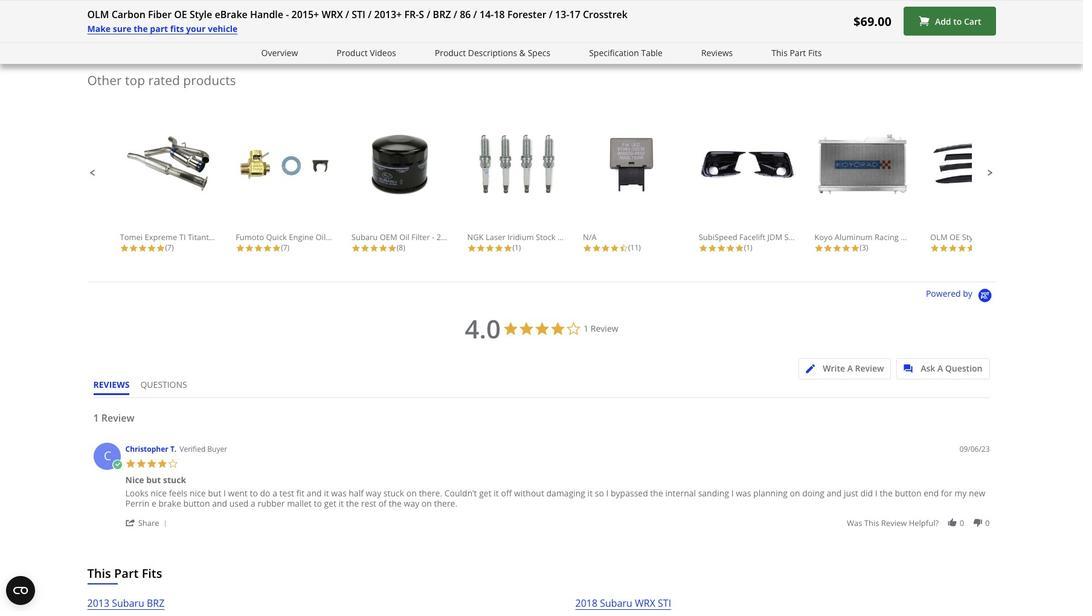 Task type: describe. For each thing, give the bounding box(es) containing it.
7 total reviews element for expreme
[[120, 243, 217, 253]]

0 horizontal spatial button
[[183, 498, 210, 510]]

olm carbon fiber oe style ebrake handle - 2015+ wrx / sti / 2013+ fr-s / brz / 86 / 14-18 forester / 13-17 crosstrek make sure the part fits your vehicle
[[87, 8, 628, 34]]

share image
[[125, 518, 136, 529]]

2018 subaru wrx sti link
[[575, 596, 671, 612]]

guards
[[1000, 232, 1026, 243]]

brz inside olm carbon fiber oe style ebrake handle - 2015+ wrx / sti / 2013+ fr-s / brz / 86 / 14-18 forester / 13-17 crosstrek make sure the part fits your vehicle
[[433, 8, 451, 21]]

videos
[[370, 47, 396, 58]]

carbon
[[112, 8, 146, 21]]

2018 subaru wrx sti
[[575, 597, 671, 611]]

13-
[[555, 8, 569, 21]]

1 vertical spatial this
[[87, 566, 111, 582]]

1 vertical spatial part
[[114, 566, 139, 582]]

2 i from the left
[[606, 488, 609, 500]]

koyo aluminum racing radiator -...
[[814, 232, 943, 243]]

0 vertical spatial this part fits
[[772, 47, 822, 58]]

t.
[[170, 444, 177, 455]]

1 nice from the left
[[151, 488, 167, 500]]

1 horizontal spatial and
[[307, 488, 322, 500]]

1 horizontal spatial review
[[591, 323, 618, 334]]

$69.00
[[854, 13, 891, 30]]

1 ... from the left
[[936, 232, 943, 243]]

make sure the part fits your vehicle link
[[87, 22, 238, 36]]

write no frame image
[[806, 365, 821, 374]]

86
[[460, 8, 471, 21]]

engine
[[289, 232, 314, 243]]

11 total reviews element
[[583, 243, 680, 253]]

subaru oem oil filter - 2015+ wrx link
[[351, 132, 478, 243]]

0 horizontal spatial stuck
[[163, 475, 186, 486]]

vote up review by christopher t. on  6 sep 2023 image
[[947, 518, 958, 529]]

ngk
[[467, 232, 484, 243]]

rest
[[361, 498, 376, 510]]

1 / from the left
[[345, 8, 349, 21]]

0 horizontal spatial to
[[250, 488, 258, 500]]

ask a question button
[[896, 359, 990, 380]]

circle checkmark image
[[112, 460, 123, 471]]

seperator image
[[161, 521, 169, 528]]

a for ask
[[937, 363, 943, 374]]

the left the internal in the bottom right of the page
[[650, 488, 663, 500]]

reviews link
[[701, 46, 733, 60]]

4 / from the left
[[453, 8, 457, 21]]

perrin
[[125, 498, 149, 510]]

- right filter
[[432, 232, 434, 243]]

0 horizontal spatial brz
[[147, 597, 165, 611]]

quick
[[266, 232, 287, 243]]

this inside 'link'
[[772, 47, 788, 58]]

ngk laser iridium stock heat range... link
[[467, 132, 606, 243]]

this part fits link
[[772, 46, 822, 60]]

product descriptions & specs
[[435, 47, 550, 58]]

6 / from the left
[[549, 8, 553, 21]]

verified
[[180, 444, 206, 455]]

half star image
[[619, 244, 628, 253]]

open widget image
[[6, 577, 35, 606]]

add to cart
[[935, 15, 981, 27]]

wrx inside olm carbon fiber oe style ebrake handle - 2015+ wrx / sti / 2013+ fr-s / brz / 86 / 14-18 forester / 13-17 crosstrek make sure the part fits your vehicle
[[322, 8, 343, 21]]

just
[[844, 488, 858, 500]]

for
[[941, 488, 952, 500]]

- inside olm carbon fiber oe style ebrake handle - 2015+ wrx / sti / 2013+ fr-s / brz / 86 / 14-18 forester / 13-17 crosstrek make sure the part fits your vehicle
[[286, 8, 289, 21]]

olm oe style rain guards -... link
[[930, 132, 1037, 243]]

subaru for 2013 subaru brz
[[112, 597, 144, 611]]

0 vertical spatial but
[[146, 475, 161, 486]]

- right guards
[[1028, 232, 1031, 243]]

product for product videos
[[337, 47, 368, 58]]

subispeed facelift jdm style... link
[[699, 132, 808, 243]]

radiator
[[901, 232, 932, 243]]

new
[[969, 488, 985, 500]]

fumoto quick engine oil drain valve... link
[[236, 132, 375, 243]]

style...
[[784, 232, 808, 243]]

half
[[349, 488, 364, 500]]

1 vertical spatial wrx
[[461, 232, 478, 243]]

2 total reviews element
[[930, 243, 1027, 253]]

specs
[[528, 47, 550, 58]]

questions
[[140, 379, 187, 391]]

0 horizontal spatial get
[[324, 498, 336, 510]]

1 horizontal spatial way
[[404, 498, 419, 510]]

2 vertical spatial review
[[101, 412, 134, 425]]

the right did
[[880, 488, 893, 500]]

4 i from the left
[[875, 488, 877, 500]]

range...
[[577, 232, 606, 243]]

(8)
[[397, 243, 405, 253]]

1 vertical spatial 1 review
[[93, 412, 134, 425]]

2015+ inside olm carbon fiber oe style ebrake handle - 2015+ wrx / sti / 2013+ fr-s / brz / 86 / 14-18 forester / 13-17 crosstrek make sure the part fits your vehicle
[[291, 8, 319, 21]]

heat
[[558, 232, 575, 243]]

0 horizontal spatial and
[[212, 498, 227, 510]]

1 0 from the left
[[960, 518, 964, 529]]

other
[[87, 72, 122, 89]]

it left so
[[587, 488, 593, 500]]

it left half
[[339, 498, 344, 510]]

(7) for expreme
[[165, 243, 174, 253]]

table
[[641, 47, 663, 58]]

ngk laser iridium stock heat range...
[[467, 232, 606, 243]]

iridium
[[508, 232, 534, 243]]

fumoto quick engine oil drain valve...
[[236, 232, 375, 243]]

fiber
[[148, 8, 172, 21]]

oil inside fumoto quick engine oil drain valve... link
[[316, 232, 326, 243]]

3 i from the left
[[731, 488, 734, 500]]

&
[[519, 47, 526, 58]]

review inside dropdown button
[[855, 363, 884, 374]]

tomei expreme ti titantium cat-back... link
[[120, 132, 263, 243]]

brake
[[159, 498, 181, 510]]

the inside olm carbon fiber oe style ebrake handle - 2015+ wrx / sti / 2013+ fr-s / brz / 86 / 14-18 forester / 13-17 crosstrek make sure the part fits your vehicle
[[134, 23, 148, 34]]

fr-
[[404, 8, 419, 21]]

test
[[279, 488, 294, 500]]

1 vertical spatial stuck
[[383, 488, 404, 500]]

subispeed facelift jdm style...
[[699, 232, 808, 243]]

bypassed
[[611, 488, 648, 500]]

part inside this part fits 'link'
[[790, 47, 806, 58]]

4.0 star rating element
[[465, 311, 501, 346]]

0 horizontal spatial fits
[[142, 566, 162, 582]]

review date 09/06/23 element
[[960, 444, 990, 455]]

nice but stuck looks nice feels nice but i went to do a test fit and it was half way stuck on there. couldn't get it off without damaging it so i bypassed the internal sanding i was planning on doing and just did i the button end for my new perrin e brake button and used a rubber mallet to get it the rest of the way on there.
[[125, 475, 985, 510]]

specification table link
[[589, 46, 663, 60]]

feels
[[169, 488, 187, 500]]

helpful?
[[909, 518, 939, 529]]

write
[[823, 363, 845, 374]]

1 i from the left
[[224, 488, 226, 500]]

subispeed
[[699, 232, 737, 243]]

descriptions
[[468, 47, 517, 58]]

olm for carbon
[[87, 8, 109, 21]]

the right of
[[389, 498, 402, 510]]

2 was from the left
[[736, 488, 751, 500]]

do
[[260, 488, 270, 500]]

vote down review by christopher t. on  6 sep 2023 image
[[972, 518, 983, 529]]

add to cart button
[[904, 7, 996, 36]]

part
[[150, 23, 168, 34]]

group containing was this review helpful?
[[847, 518, 990, 529]]

aluminum
[[835, 232, 873, 243]]

4.0
[[465, 311, 501, 346]]

rubber
[[258, 498, 285, 510]]

1 vertical spatial style
[[962, 232, 979, 243]]

overview
[[261, 47, 298, 58]]

was
[[847, 518, 862, 529]]

specification table
[[589, 47, 663, 58]]

oe inside olm carbon fiber oe style ebrake handle - 2015+ wrx / sti / 2013+ fr-s / brz / 86 / 14-18 forester / 13-17 crosstrek make sure the part fits your vehicle
[[174, 8, 187, 21]]

oem
[[380, 232, 397, 243]]

planning
[[753, 488, 788, 500]]

internal
[[665, 488, 696, 500]]

racing
[[875, 232, 899, 243]]

powered by link
[[926, 288, 996, 304]]

fumoto
[[236, 232, 264, 243]]

0 horizontal spatial on
[[406, 488, 417, 500]]

1 vertical spatial 2015+
[[436, 232, 459, 243]]

it right 'fit'
[[324, 488, 329, 500]]

christopher t. verified buyer
[[125, 444, 227, 455]]

5 / from the left
[[473, 8, 477, 21]]

dialog image
[[904, 365, 919, 374]]

ti
[[179, 232, 186, 243]]

1 horizontal spatial subaru
[[351, 232, 378, 243]]

ask
[[921, 363, 935, 374]]



Task type: locate. For each thing, give the bounding box(es) containing it.
stuck right rest at the bottom left
[[383, 488, 404, 500]]

1 horizontal spatial button
[[895, 488, 921, 500]]

subaru right 2018
[[600, 597, 632, 611]]

2015+ right handle
[[291, 8, 319, 21]]

2 7 total reviews element from the left
[[236, 243, 332, 253]]

1 vertical spatial 1
[[93, 412, 99, 425]]

facelift
[[739, 232, 765, 243]]

0 horizontal spatial ...
[[936, 232, 943, 243]]

i right so
[[606, 488, 609, 500]]

2 nice from the left
[[190, 488, 206, 500]]

1 1 total reviews element from the left
[[467, 243, 564, 253]]

couldn't
[[444, 488, 477, 500]]

0 vertical spatial review
[[591, 323, 618, 334]]

... right guards
[[1031, 232, 1037, 243]]

filter
[[411, 232, 430, 243]]

0 horizontal spatial this part fits
[[87, 566, 162, 582]]

2 / from the left
[[368, 8, 372, 21]]

2 horizontal spatial and
[[827, 488, 842, 500]]

ask a question
[[921, 363, 982, 374]]

product for product descriptions & specs
[[435, 47, 466, 58]]

(1) left jdm
[[744, 243, 752, 253]]

subaru left oem
[[351, 232, 378, 243]]

but right nice
[[146, 475, 161, 486]]

review
[[591, 323, 618, 334], [855, 363, 884, 374], [101, 412, 134, 425]]

did
[[860, 488, 873, 500]]

0 vertical spatial wrx
[[322, 8, 343, 21]]

0 vertical spatial 2015+
[[291, 8, 319, 21]]

1 horizontal spatial nice
[[190, 488, 206, 500]]

0 vertical spatial olm
[[87, 8, 109, 21]]

0 vertical spatial this
[[772, 47, 788, 58]]

3 total reviews element
[[814, 243, 911, 253]]

1 (1) from the left
[[512, 243, 521, 253]]

nice but stuck heading
[[125, 475, 186, 489]]

on left doing
[[790, 488, 800, 500]]

product left videos
[[337, 47, 368, 58]]

product
[[337, 47, 368, 58], [435, 47, 466, 58]]

a right write
[[847, 363, 853, 374]]

without
[[514, 488, 544, 500]]

oil left drain
[[316, 232, 326, 243]]

tab list containing reviews
[[93, 379, 198, 398]]

(7) left ti
[[165, 243, 174, 253]]

stock
[[536, 232, 556, 243]]

was left planning
[[736, 488, 751, 500]]

3 / from the left
[[427, 8, 430, 21]]

on right of
[[406, 488, 417, 500]]

2 horizontal spatial subaru
[[600, 597, 632, 611]]

0 vertical spatial brz
[[433, 8, 451, 21]]

nice left 'feels'
[[151, 488, 167, 500]]

2 vertical spatial wrx
[[635, 597, 655, 611]]

and
[[307, 488, 322, 500], [827, 488, 842, 500], [212, 498, 227, 510]]

2 a from the left
[[937, 363, 943, 374]]

0 vertical spatial oe
[[174, 8, 187, 21]]

style up your
[[190, 8, 212, 21]]

1 product from the left
[[337, 47, 368, 58]]

and left used
[[212, 498, 227, 510]]

1 horizontal spatial get
[[479, 488, 491, 500]]

0 horizontal spatial subaru
[[112, 597, 144, 611]]

the left part
[[134, 23, 148, 34]]

1 vertical spatial brz
[[147, 597, 165, 611]]

1 horizontal spatial ...
[[1031, 232, 1037, 243]]

oil right oem
[[399, 232, 409, 243]]

0 horizontal spatial (1)
[[512, 243, 521, 253]]

1 horizontal spatial product
[[435, 47, 466, 58]]

on left 'couldn't'
[[422, 498, 432, 510]]

to right add
[[953, 15, 962, 27]]

0 horizontal spatial part
[[114, 566, 139, 582]]

sanding
[[698, 488, 729, 500]]

0 horizontal spatial olm
[[87, 8, 109, 21]]

group
[[847, 518, 990, 529]]

1 horizontal spatial a
[[937, 363, 943, 374]]

button left end
[[895, 488, 921, 500]]

2 0 from the left
[[985, 518, 990, 529]]

0 horizontal spatial but
[[146, 475, 161, 486]]

(1) for facelift
[[744, 243, 752, 253]]

1 horizontal spatial 0
[[985, 518, 990, 529]]

fit
[[296, 488, 304, 500]]

the
[[134, 23, 148, 34], [650, 488, 663, 500], [880, 488, 893, 500], [346, 498, 359, 510], [389, 498, 402, 510]]

c
[[104, 448, 111, 464]]

18
[[494, 8, 505, 21]]

to
[[953, 15, 962, 27], [250, 488, 258, 500], [314, 498, 322, 510]]

1 vertical spatial sti
[[658, 597, 671, 611]]

09/06/23
[[960, 444, 990, 455]]

1 horizontal spatial (1)
[[744, 243, 752, 253]]

get left off
[[479, 488, 491, 500]]

handle
[[250, 8, 283, 21]]

wrx right 2018
[[635, 597, 655, 611]]

1 7 total reviews element from the left
[[120, 243, 217, 253]]

1 horizontal spatial on
[[422, 498, 432, 510]]

brz right 2013
[[147, 597, 165, 611]]

sure
[[113, 23, 131, 34]]

1 total reviews element for facelift
[[699, 243, 795, 253]]

i right sanding
[[731, 488, 734, 500]]

this part fits
[[772, 47, 822, 58], [87, 566, 162, 582]]

2015+ right filter
[[436, 232, 459, 243]]

0 horizontal spatial was
[[331, 488, 346, 500]]

style inside olm carbon fiber oe style ebrake handle - 2015+ wrx / sti / 2013+ fr-s / brz / 86 / 14-18 forester / 13-17 crosstrek make sure the part fits your vehicle
[[190, 8, 212, 21]]

1 horizontal spatial part
[[790, 47, 806, 58]]

2 oil from the left
[[399, 232, 409, 243]]

specification
[[589, 47, 639, 58]]

0 vertical spatial fits
[[808, 47, 822, 58]]

1 horizontal spatial fits
[[808, 47, 822, 58]]

2 (1) from the left
[[744, 243, 752, 253]]

1 horizontal spatial sti
[[658, 597, 671, 611]]

/
[[345, 8, 349, 21], [368, 8, 372, 21], [427, 8, 430, 21], [453, 8, 457, 21], [473, 8, 477, 21], [549, 8, 553, 21]]

1 total reviews element for laser
[[467, 243, 564, 253]]

question
[[945, 363, 982, 374]]

brz right s
[[433, 8, 451, 21]]

1 horizontal spatial but
[[208, 488, 221, 500]]

1 horizontal spatial oe
[[950, 232, 960, 243]]

0 horizontal spatial 0
[[960, 518, 964, 529]]

0 horizontal spatial a
[[251, 498, 255, 510]]

1 horizontal spatial oil
[[399, 232, 409, 243]]

way right half
[[366, 488, 381, 500]]

0 horizontal spatial this
[[87, 566, 111, 582]]

a for write
[[847, 363, 853, 374]]

1 horizontal spatial style
[[962, 232, 979, 243]]

oil inside the subaru oem oil filter - 2015+ wrx link
[[399, 232, 409, 243]]

0 horizontal spatial style
[[190, 8, 212, 21]]

oe left (2)
[[950, 232, 960, 243]]

olm up the make
[[87, 8, 109, 21]]

this
[[864, 518, 879, 529]]

reviews
[[701, 47, 733, 58]]

0 vertical spatial style
[[190, 8, 212, 21]]

share button
[[125, 518, 171, 529]]

0 horizontal spatial 7 total reviews element
[[120, 243, 217, 253]]

but left went at bottom
[[208, 488, 221, 500]]

product down 86
[[435, 47, 466, 58]]

0 horizontal spatial product
[[337, 47, 368, 58]]

and left "just"
[[827, 488, 842, 500]]

star image
[[147, 244, 156, 253], [351, 244, 360, 253], [360, 244, 370, 253], [388, 244, 397, 253], [467, 244, 476, 253], [476, 244, 485, 253], [485, 244, 494, 253], [592, 244, 601, 253], [708, 244, 717, 253], [717, 244, 726, 253], [735, 244, 744, 253], [824, 244, 833, 253], [833, 244, 842, 253], [842, 244, 851, 253], [957, 244, 966, 253], [136, 459, 146, 469], [146, 459, 157, 469]]

2 ... from the left
[[1031, 232, 1037, 243]]

1 total reviews element
[[467, 243, 564, 253], [699, 243, 795, 253]]

1 horizontal spatial 1 total reviews element
[[699, 243, 795, 253]]

(1) right "laser"
[[512, 243, 521, 253]]

oe
[[174, 8, 187, 21], [950, 232, 960, 243]]

subaru right 2013
[[112, 597, 144, 611]]

rated
[[148, 72, 180, 89]]

1 horizontal spatial this part fits
[[772, 47, 822, 58]]

powered by
[[926, 288, 975, 300]]

product inside "link"
[[337, 47, 368, 58]]

button
[[895, 488, 921, 500], [183, 498, 210, 510]]

1 horizontal spatial olm
[[930, 232, 947, 243]]

fits
[[170, 23, 184, 34]]

1 vertical spatial fits
[[142, 566, 162, 582]]

laser
[[486, 232, 505, 243]]

(3)
[[860, 243, 868, 253]]

0 horizontal spatial 1 total reviews element
[[467, 243, 564, 253]]

a right ask
[[937, 363, 943, 374]]

1 horizontal spatial 1
[[584, 323, 588, 334]]

1 (7) from the left
[[165, 243, 174, 253]]

get left half
[[324, 498, 336, 510]]

1 horizontal spatial stuck
[[383, 488, 404, 500]]

14-
[[480, 8, 494, 21]]

write a review button
[[799, 359, 891, 380]]

and right 'fit'
[[307, 488, 322, 500]]

0 horizontal spatial oe
[[174, 8, 187, 21]]

add
[[935, 15, 951, 27]]

went
[[228, 488, 248, 500]]

olm left (2)
[[930, 232, 947, 243]]

1 oil from the left
[[316, 232, 326, 243]]

the left rest at the bottom left
[[346, 498, 359, 510]]

a right do
[[273, 488, 277, 500]]

mallet
[[287, 498, 312, 510]]

1 a from the left
[[847, 363, 853, 374]]

was left half
[[331, 488, 346, 500]]

olm for oe
[[930, 232, 947, 243]]

7 total reviews element
[[120, 243, 217, 253], [236, 243, 332, 253]]

0 horizontal spatial oil
[[316, 232, 326, 243]]

-
[[286, 8, 289, 21], [432, 232, 434, 243], [934, 232, 936, 243], [1028, 232, 1031, 243]]

0 right vote down review by christopher t. on  6 sep 2023 image
[[985, 518, 990, 529]]

nice right 'feels'
[[190, 488, 206, 500]]

verified buyer heading
[[180, 444, 227, 455]]

0 horizontal spatial nice
[[151, 488, 167, 500]]

fits inside 'link'
[[808, 47, 822, 58]]

7 total reviews element for quick
[[236, 243, 332, 253]]

reviews
[[93, 379, 130, 391]]

button right the brake
[[183, 498, 210, 510]]

drain
[[328, 232, 348, 243]]

0 horizontal spatial 2015+
[[291, 8, 319, 21]]

2013 subaru brz link
[[87, 596, 165, 612]]

0 horizontal spatial 1 review
[[93, 412, 134, 425]]

1 horizontal spatial 7 total reviews element
[[236, 243, 332, 253]]

review
[[881, 518, 907, 529]]

- right radiator at the right top of page
[[934, 232, 936, 243]]

cart
[[964, 15, 981, 27]]

(11)
[[628, 243, 641, 253]]

looks
[[125, 488, 148, 500]]

1 horizontal spatial to
[[314, 498, 322, 510]]

empty star image
[[168, 459, 178, 469]]

1 horizontal spatial was
[[736, 488, 751, 500]]

style left "rain"
[[962, 232, 979, 243]]

make
[[87, 23, 111, 34]]

oe up fits
[[174, 8, 187, 21]]

s
[[419, 8, 424, 21]]

stuck
[[163, 475, 186, 486], [383, 488, 404, 500]]

a right used
[[251, 498, 255, 510]]

2 horizontal spatial on
[[790, 488, 800, 500]]

stuck up 'feels'
[[163, 475, 186, 486]]

it left off
[[494, 488, 499, 500]]

products
[[183, 72, 236, 89]]

1 horizontal spatial a
[[273, 488, 277, 500]]

2 (7) from the left
[[281, 243, 289, 253]]

off
[[501, 488, 512, 500]]

koyo aluminum racing radiator -... link
[[814, 132, 943, 243]]

0 right vote up review by christopher t. on  6 sep 2023 image at the bottom of page
[[960, 518, 964, 529]]

0 vertical spatial 1 review
[[584, 323, 618, 334]]

buyer
[[207, 444, 227, 455]]

product videos link
[[337, 46, 396, 60]]

by
[[963, 288, 972, 300]]

tomei expreme ti titantium cat-back...
[[120, 232, 263, 243]]

fits
[[808, 47, 822, 58], [142, 566, 162, 582]]

to inside add to cart button
[[953, 15, 962, 27]]

... right radiator at the right top of page
[[936, 232, 943, 243]]

your
[[186, 23, 206, 34]]

way right of
[[404, 498, 419, 510]]

2 1 total reviews element from the left
[[699, 243, 795, 253]]

0 horizontal spatial sti
[[352, 8, 365, 21]]

titantium
[[188, 232, 223, 243]]

i left went at bottom
[[224, 488, 226, 500]]

subaru for 2018 subaru wrx sti
[[600, 597, 632, 611]]

8 total reviews element
[[351, 243, 448, 253]]

(1) for laser
[[512, 243, 521, 253]]

1 vertical spatial this part fits
[[87, 566, 162, 582]]

wrx left "laser"
[[461, 232, 478, 243]]

1 vertical spatial but
[[208, 488, 221, 500]]

1 was from the left
[[331, 488, 346, 500]]

2013+
[[374, 8, 402, 21]]

1 horizontal spatial 1 review
[[584, 323, 618, 334]]

koyo
[[814, 232, 833, 243]]

2 product from the left
[[435, 47, 466, 58]]

2 horizontal spatial to
[[953, 15, 962, 27]]

1 vertical spatial oe
[[950, 232, 960, 243]]

other top rated products
[[87, 72, 236, 89]]

- right handle
[[286, 8, 289, 21]]

i right did
[[875, 488, 877, 500]]

this
[[772, 47, 788, 58], [87, 566, 111, 582]]

1 horizontal spatial (7)
[[281, 243, 289, 253]]

1 horizontal spatial this
[[772, 47, 788, 58]]

0 vertical spatial 1
[[584, 323, 588, 334]]

tab list
[[93, 379, 198, 398]]

olm inside olm carbon fiber oe style ebrake handle - 2015+ wrx / sti / 2013+ fr-s / brz / 86 / 14-18 forester / 13-17 crosstrek make sure the part fits your vehicle
[[87, 8, 109, 21]]

wrx up "product videos"
[[322, 8, 343, 21]]

0 horizontal spatial 1
[[93, 412, 99, 425]]

to right mallet
[[314, 498, 322, 510]]

2018
[[575, 597, 597, 611]]

2 horizontal spatial wrx
[[635, 597, 655, 611]]

doing
[[802, 488, 824, 500]]

to left do
[[250, 488, 258, 500]]

(7) for quick
[[281, 243, 289, 253]]

2 horizontal spatial review
[[855, 363, 884, 374]]

star image
[[120, 244, 129, 253], [129, 244, 138, 253], [138, 244, 147, 253], [156, 244, 165, 253], [236, 244, 245, 253], [245, 244, 254, 253], [254, 244, 263, 253], [263, 244, 272, 253], [272, 244, 281, 253], [370, 244, 379, 253], [379, 244, 388, 253], [494, 244, 503, 253], [503, 244, 512, 253], [583, 244, 592, 253], [601, 244, 610, 253], [610, 244, 619, 253], [699, 244, 708, 253], [726, 244, 735, 253], [814, 244, 824, 253], [851, 244, 860, 253], [930, 244, 939, 253], [939, 244, 948, 253], [948, 244, 957, 253], [966, 244, 976, 253], [125, 459, 136, 469], [157, 459, 168, 469]]

damaging
[[546, 488, 585, 500]]

1 horizontal spatial wrx
[[461, 232, 478, 243]]

1 horizontal spatial brz
[[433, 8, 451, 21]]

0 horizontal spatial a
[[847, 363, 853, 374]]

1 horizontal spatial 2015+
[[436, 232, 459, 243]]

0 horizontal spatial way
[[366, 488, 381, 500]]

sti inside olm carbon fiber oe style ebrake handle - 2015+ wrx / sti / 2013+ fr-s / brz / 86 / 14-18 forester / 13-17 crosstrek make sure the part fits your vehicle
[[352, 8, 365, 21]]

(7) right back...
[[281, 243, 289, 253]]

0 vertical spatial part
[[790, 47, 806, 58]]

0 horizontal spatial review
[[101, 412, 134, 425]]



Task type: vqa. For each thing, say whether or not it's contained in the screenshot.
Thread
no



